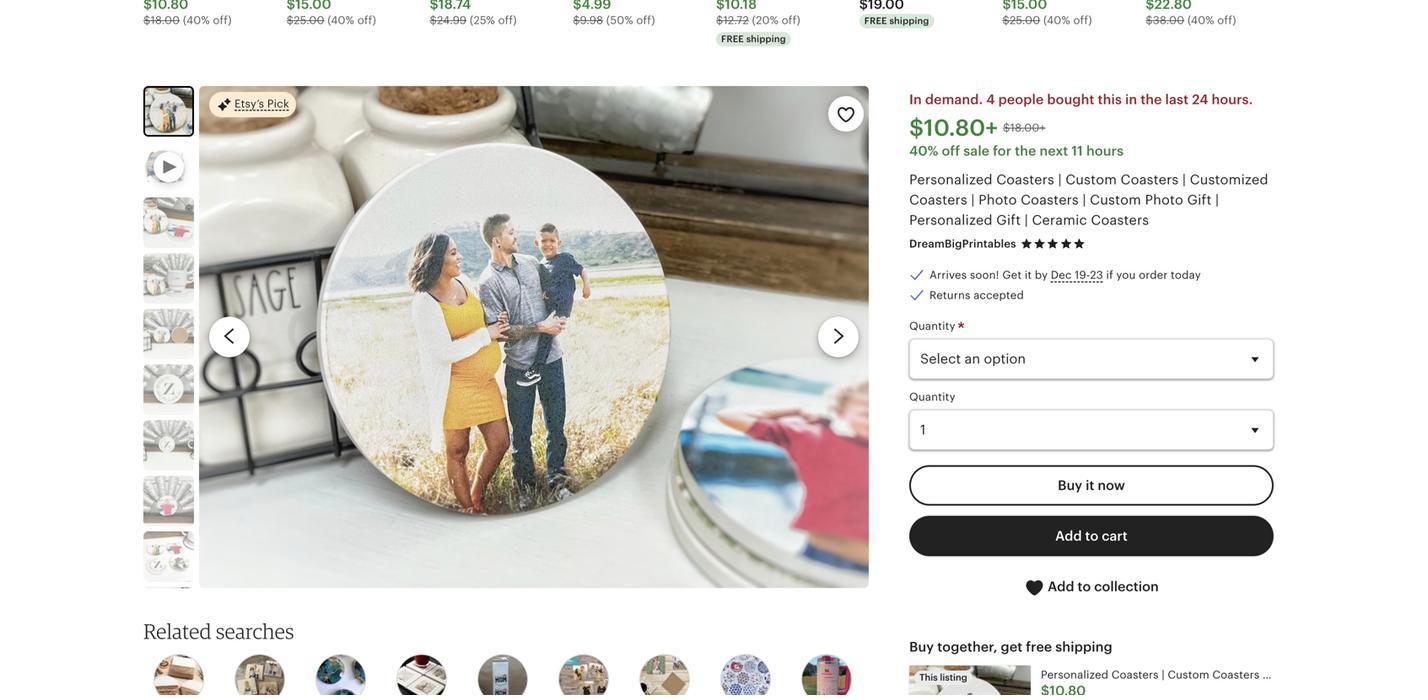 Task type: vqa. For each thing, say whether or not it's contained in the screenshot.
'Sale' within the the $ 39.00 $ 60.00 (35% off) Sale ends in 2 hours Est. arrival by Dec 16-20
no



Task type: locate. For each thing, give the bounding box(es) containing it.
1 vertical spatial it
[[1086, 478, 1094, 493]]

personalized coasters | custom coasters | customized coasters | photo coasters | custom photo gift | personalized gift | ceramic coasters
[[909, 172, 1268, 228]]

1 vertical spatial to
[[1078, 579, 1091, 594]]

0 horizontal spatial free
[[721, 34, 744, 44]]

free shipping
[[864, 16, 929, 26], [721, 34, 786, 44]]

(50%
[[606, 14, 633, 27]]

customized
[[1190, 172, 1268, 187]]

the right the for
[[1015, 143, 1036, 159]]

free
[[864, 16, 887, 26], [721, 34, 744, 44]]

shipping
[[889, 16, 929, 26], [746, 34, 786, 44], [1056, 639, 1113, 655]]

1 horizontal spatial free
[[864, 16, 887, 26]]

buy left now
[[1058, 478, 1082, 493]]

quantity
[[909, 320, 959, 332], [909, 391, 956, 403]]

photo
[[979, 192, 1017, 208], [1145, 192, 1184, 208]]

personalized coasters custom coasters customized coasters image 8 image
[[143, 531, 194, 582]]

1 $ from the left
[[143, 14, 151, 27]]

this
[[919, 672, 938, 683]]

(40%
[[183, 14, 210, 27], [327, 14, 354, 27], [1043, 14, 1070, 27], [1188, 14, 1214, 27]]

|
[[1058, 172, 1062, 187], [1182, 172, 1186, 187], [971, 192, 975, 208], [1083, 192, 1086, 208], [1215, 192, 1219, 208], [1025, 213, 1028, 228]]

1 horizontal spatial it
[[1086, 478, 1094, 493]]

it left now
[[1086, 478, 1094, 493]]

1 vertical spatial add
[[1048, 579, 1074, 594]]

gift left 'ceramic'
[[996, 213, 1021, 228]]

photo down the for
[[979, 192, 1017, 208]]

0 horizontal spatial photo
[[979, 192, 1017, 208]]

to left cart
[[1085, 529, 1099, 544]]

0 horizontal spatial 25.00
[[294, 14, 324, 27]]

custom
[[1066, 172, 1117, 187], [1090, 192, 1141, 208]]

25.00
[[294, 14, 324, 27], [1010, 14, 1040, 27]]

add left cart
[[1055, 529, 1082, 544]]

coasters up dreambigprintables
[[909, 192, 967, 208]]

gift down customized
[[1187, 192, 1212, 208]]

today
[[1171, 269, 1201, 281]]

1 vertical spatial free shipping
[[721, 34, 786, 44]]

coasters up 'ceramic'
[[1021, 192, 1079, 208]]

buy
[[1058, 478, 1082, 493], [909, 639, 934, 655]]

0 vertical spatial quantity
[[909, 320, 959, 332]]

the
[[1141, 92, 1162, 107], [1015, 143, 1036, 159]]

dreambigprintables
[[909, 238, 1016, 250]]

ceramic
[[1032, 213, 1087, 228]]

personalized up dreambigprintables
[[909, 213, 993, 228]]

free shipping down $ 12.72 (20% off)
[[721, 34, 786, 44]]

free shipping up in on the right top of page
[[864, 16, 929, 26]]

11
[[1072, 143, 1083, 159]]

7 off) from the left
[[1217, 14, 1236, 27]]

1 vertical spatial the
[[1015, 143, 1036, 159]]

coasters down "hours"
[[1121, 172, 1179, 187]]

the right in
[[1141, 92, 1162, 107]]

dreambigprintables link
[[909, 238, 1016, 250]]

add to collection
[[1045, 579, 1159, 594]]

returns
[[930, 289, 971, 302]]

get
[[1001, 639, 1023, 655]]

0 horizontal spatial free shipping
[[721, 34, 786, 44]]

add
[[1055, 529, 1082, 544], [1048, 579, 1074, 594]]

1 horizontal spatial free shipping
[[864, 16, 929, 26]]

2 25.00 from the left
[[1010, 14, 1040, 27]]

2 $ 25.00 (40% off) from the left
[[1003, 14, 1092, 27]]

1 horizontal spatial the
[[1141, 92, 1162, 107]]

cart
[[1102, 529, 1128, 544]]

3 (40% from the left
[[1043, 14, 1070, 27]]

1 vertical spatial personalized
[[909, 213, 993, 228]]

0 vertical spatial add
[[1055, 529, 1082, 544]]

| down customized
[[1215, 192, 1219, 208]]

4 off) from the left
[[636, 14, 655, 27]]

(20%
[[752, 14, 779, 27]]

add to cart
[[1055, 529, 1128, 544]]

4
[[986, 92, 995, 107]]

23
[[1090, 269, 1103, 281]]

1 vertical spatial free
[[721, 34, 744, 44]]

0 vertical spatial personalized
[[909, 172, 993, 187]]

gift
[[1187, 192, 1212, 208], [996, 213, 1021, 228]]

0 horizontal spatial the
[[1015, 143, 1036, 159]]

$ 25.00 (40% off)
[[287, 14, 376, 27], [1003, 14, 1092, 27]]

demand.
[[925, 92, 983, 107]]

0 horizontal spatial shipping
[[746, 34, 786, 44]]

personalized coasters custom coasters customized coasters image 2 image
[[143, 197, 194, 248]]

add down add to cart button
[[1048, 579, 1074, 594]]

to
[[1085, 529, 1099, 544], [1078, 579, 1091, 594]]

1 vertical spatial buy
[[909, 639, 934, 655]]

1 quantity from the top
[[909, 320, 959, 332]]

1 horizontal spatial $ 25.00 (40% off)
[[1003, 14, 1092, 27]]

personalized down "off"
[[909, 172, 993, 187]]

1 photo from the left
[[979, 192, 1017, 208]]

buy inside button
[[1058, 478, 1082, 493]]

1 horizontal spatial photo
[[1145, 192, 1184, 208]]

1 25.00 from the left
[[294, 14, 324, 27]]

5 $ from the left
[[716, 14, 723, 27]]

coasters
[[996, 172, 1054, 187], [1121, 172, 1179, 187], [909, 192, 967, 208], [1021, 192, 1079, 208], [1091, 213, 1149, 228]]

hours.
[[1212, 92, 1253, 107]]

personalized
[[909, 172, 993, 187], [909, 213, 993, 228]]

buy for buy together, get free shipping
[[909, 639, 934, 655]]

add for add to cart
[[1055, 529, 1082, 544]]

together,
[[937, 639, 998, 655]]

0 vertical spatial custom
[[1066, 172, 1117, 187]]

related searches region
[[123, 619, 884, 695]]

personalized coasters custom coasters customized coasters image 5 image
[[143, 364, 194, 415]]

2 $ from the left
[[287, 14, 294, 27]]

pick
[[267, 97, 289, 110]]

0 vertical spatial buy
[[1058, 478, 1082, 493]]

shipping right free
[[1056, 639, 1113, 655]]

1 vertical spatial shipping
[[746, 34, 786, 44]]

24
[[1192, 92, 1208, 107]]

2 horizontal spatial shipping
[[1056, 639, 1113, 655]]

| down next
[[1058, 172, 1062, 187]]

off)
[[213, 14, 232, 27], [357, 14, 376, 27], [498, 14, 517, 27], [636, 14, 655, 27], [782, 14, 800, 27], [1073, 14, 1092, 27], [1217, 14, 1236, 27]]

buy up this
[[909, 639, 934, 655]]

related searches
[[143, 619, 294, 644]]

18.00
[[151, 14, 180, 27]]

it
[[1025, 269, 1032, 281], [1086, 478, 1094, 493]]

$
[[143, 14, 151, 27], [287, 14, 294, 27], [430, 14, 437, 27], [573, 14, 580, 27], [716, 14, 723, 27], [1003, 14, 1010, 27], [1146, 14, 1153, 27]]

photo up order at the right top of the page
[[1145, 192, 1184, 208]]

| left customized
[[1182, 172, 1186, 187]]

coasters down 40% off sale for the next 11 hours
[[996, 172, 1054, 187]]

add to cart button
[[909, 516, 1274, 556]]

last
[[1165, 92, 1189, 107]]

personalized coasters custom coasters customized coasters image 4 image
[[143, 309, 194, 359]]

0 vertical spatial free shipping
[[864, 16, 929, 26]]

0 vertical spatial gift
[[1187, 192, 1212, 208]]

buy together, get free shipping
[[909, 639, 1113, 655]]

buy it now button
[[909, 465, 1274, 506]]

personalized coasters custom coasters customized coasters image 9 image
[[143, 587, 194, 638]]

0 vertical spatial shipping
[[889, 16, 929, 26]]

if
[[1106, 269, 1113, 281]]

people
[[998, 92, 1044, 107]]

2 off) from the left
[[357, 14, 376, 27]]

in
[[909, 92, 922, 107]]

40% off sale for the next 11 hours
[[909, 143, 1124, 159]]

0 horizontal spatial buy
[[909, 639, 934, 655]]

3 $ from the left
[[430, 14, 437, 27]]

coasters up 'you'
[[1091, 213, 1149, 228]]

2 photo from the left
[[1145, 192, 1184, 208]]

shipping down (20%
[[746, 34, 786, 44]]

$ 38.00 (40% off)
[[1146, 14, 1236, 27]]

personalized coasters custom coasters customized coasters image 1 image
[[199, 86, 869, 588], [145, 88, 192, 135]]

$10.80+
[[909, 115, 998, 141]]

1 horizontal spatial 25.00
[[1010, 14, 1040, 27]]

0 horizontal spatial gift
[[996, 213, 1021, 228]]

it left by
[[1025, 269, 1032, 281]]

0 horizontal spatial $ 25.00 (40% off)
[[287, 14, 376, 27]]

order
[[1139, 269, 1168, 281]]

shipping up in on the right top of page
[[889, 16, 929, 26]]

1 horizontal spatial buy
[[1058, 478, 1082, 493]]

3 off) from the left
[[498, 14, 517, 27]]

0 vertical spatial it
[[1025, 269, 1032, 281]]

to left the collection
[[1078, 579, 1091, 594]]

0 vertical spatial to
[[1085, 529, 1099, 544]]

1 vertical spatial quantity
[[909, 391, 956, 403]]

1 vertical spatial gift
[[996, 213, 1021, 228]]



Task type: describe. For each thing, give the bounding box(es) containing it.
this listing
[[919, 672, 967, 683]]

add for add to collection
[[1048, 579, 1074, 594]]

6 $ from the left
[[1003, 14, 1010, 27]]

accepted
[[974, 289, 1024, 302]]

$10.80+ $18.00+
[[909, 115, 1046, 141]]

6 off) from the left
[[1073, 14, 1092, 27]]

0 horizontal spatial it
[[1025, 269, 1032, 281]]

add to collection button
[[909, 567, 1274, 608]]

5 off) from the left
[[782, 14, 800, 27]]

4 $ from the left
[[573, 14, 580, 27]]

2 (40% from the left
[[327, 14, 354, 27]]

in demand. 4 people bought this in the last 24 hours.
[[909, 92, 1253, 107]]

arrives soon! get it by dec 19-23 if you order today
[[930, 269, 1201, 281]]

| up 'ceramic'
[[1083, 192, 1086, 208]]

(25%
[[470, 14, 495, 27]]

dec
[[1051, 269, 1072, 281]]

$18.00+
[[1003, 121, 1046, 134]]

by
[[1035, 269, 1048, 281]]

1 (40% from the left
[[183, 14, 210, 27]]

1 personalized from the top
[[909, 172, 993, 187]]

1 horizontal spatial personalized coasters custom coasters customized coasters image 1 image
[[199, 86, 869, 588]]

for
[[993, 143, 1012, 159]]

19-
[[1075, 269, 1090, 281]]

collection
[[1094, 579, 1159, 594]]

2 vertical spatial shipping
[[1056, 639, 1113, 655]]

etsy's pick button
[[209, 91, 296, 118]]

1 vertical spatial custom
[[1090, 192, 1141, 208]]

12.72
[[723, 14, 749, 27]]

in
[[1125, 92, 1137, 107]]

1 horizontal spatial gift
[[1187, 192, 1212, 208]]

0 horizontal spatial personalized coasters custom coasters customized coasters image 1 image
[[145, 88, 192, 135]]

$ 12.72 (20% off)
[[716, 14, 800, 27]]

2 quantity from the top
[[909, 391, 956, 403]]

related
[[143, 619, 212, 644]]

free
[[1026, 639, 1052, 655]]

$ 24.99 (25% off)
[[430, 14, 517, 27]]

personalized coasters | custom coasters | customized coasters | photo coasters | custom photo gift | personalized gift | ceramic coasters image
[[909, 666, 1031, 695]]

it inside button
[[1086, 478, 1094, 493]]

you
[[1116, 269, 1136, 281]]

listing
[[940, 672, 967, 683]]

$ 9.98 (50% off)
[[573, 14, 655, 27]]

0 vertical spatial free
[[864, 16, 887, 26]]

etsy's
[[235, 97, 264, 110]]

off
[[942, 143, 960, 159]]

etsy's pick
[[235, 97, 289, 110]]

24.99
[[437, 14, 467, 27]]

buy for buy it now
[[1058, 478, 1082, 493]]

searches
[[216, 619, 294, 644]]

soon! get
[[970, 269, 1022, 281]]

arrives
[[930, 269, 967, 281]]

0 vertical spatial the
[[1141, 92, 1162, 107]]

sale
[[964, 143, 990, 159]]

to for collection
[[1078, 579, 1091, 594]]

7 $ from the left
[[1146, 14, 1153, 27]]

| left 'ceramic'
[[1025, 213, 1028, 228]]

2 personalized from the top
[[909, 213, 993, 228]]

returns accepted
[[930, 289, 1024, 302]]

40%
[[909, 143, 939, 159]]

1 $ 25.00 (40% off) from the left
[[287, 14, 376, 27]]

hours
[[1086, 143, 1124, 159]]

personalized coasters custom coasters customized coasters image 7 image
[[143, 476, 194, 526]]

1 horizontal spatial shipping
[[889, 16, 929, 26]]

free shipping link
[[859, 0, 987, 31]]

bought
[[1047, 92, 1095, 107]]

4 (40% from the left
[[1188, 14, 1214, 27]]

buy it now
[[1058, 478, 1125, 493]]

38.00
[[1153, 14, 1185, 27]]

this
[[1098, 92, 1122, 107]]

now
[[1098, 478, 1125, 493]]

$ 18.00 (40% off)
[[143, 14, 232, 27]]

next
[[1040, 143, 1068, 159]]

1 off) from the left
[[213, 14, 232, 27]]

to for cart
[[1085, 529, 1099, 544]]

personalized coasters custom coasters customized coasters image 6 image
[[143, 420, 194, 471]]

9.98
[[580, 14, 603, 27]]

| up dreambigprintables link
[[971, 192, 975, 208]]

personalized coasters custom coasters customized coasters image 3 image
[[143, 253, 194, 304]]



